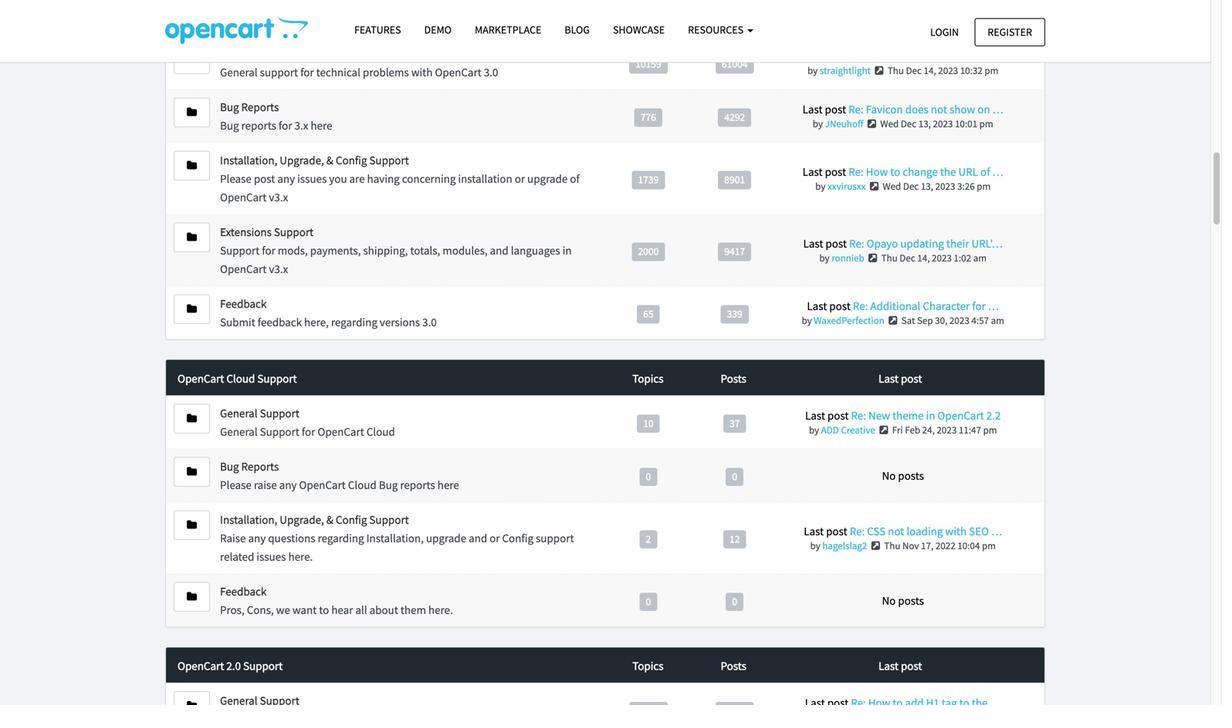Task type: locate. For each thing, give the bounding box(es) containing it.
2023
[[939, 64, 959, 77], [933, 118, 953, 130], [936, 180, 956, 193], [932, 252, 952, 265], [950, 315, 970, 327], [937, 424, 957, 437]]

1 feedback link from the top
[[220, 297, 267, 311]]

pm for 2.2
[[984, 424, 998, 437]]

dec for updating
[[900, 252, 916, 265]]

to
[[891, 165, 901, 179], [319, 603, 329, 618]]

2023 left 10:32
[[939, 64, 959, 77]]

0 vertical spatial support
[[260, 65, 298, 80]]

1 feedback from the top
[[220, 297, 267, 311]]

2 vertical spatial thu
[[885, 540, 901, 553]]

any right raise
[[279, 478, 297, 493]]

change
[[936, 49, 971, 64], [903, 165, 938, 179]]

with up 2022
[[946, 524, 967, 539]]

1 vertical spatial reports
[[241, 460, 279, 474]]

2023 left 1:02
[[932, 252, 952, 265]]

topics
[[633, 12, 664, 26], [633, 371, 664, 386], [633, 659, 664, 674]]

bug reports image up installation, upgrade, & config support image
[[187, 467, 197, 478]]

reports inside "bug reports please raise any opencart cloud bug reports here"
[[241, 460, 279, 474]]

1 vertical spatial here
[[438, 478, 459, 493]]

in
[[563, 243, 572, 258], [926, 409, 936, 423]]

1 please from the top
[[220, 172, 252, 186]]

and inside the extensions support support for mods, payments, shipping, totals, modules, and languages in opencart v3.x
[[490, 243, 509, 258]]

view the latest post image
[[873, 66, 886, 76], [868, 182, 881, 192], [878, 426, 891, 436]]

… right the seo
[[992, 524, 1003, 539]]

wed down the 'favicon'
[[881, 118, 899, 130]]

upgrade, up questions
[[280, 513, 324, 528]]

opencart up "bug reports please raise any opencart cloud bug reports here"
[[318, 425, 364, 439]]

1 horizontal spatial am
[[991, 315, 1005, 327]]

view the latest post image for how
[[868, 182, 881, 192]]

13, for change
[[921, 180, 934, 193]]

1 vertical spatial wed
[[883, 180, 902, 193]]

0 vertical spatial regarding
[[331, 315, 378, 330]]

general
[[220, 65, 258, 80], [220, 406, 258, 421], [220, 425, 258, 439]]

2 & from the top
[[327, 513, 334, 528]]

0 horizontal spatial or
[[490, 531, 500, 546]]

last for re: opayo updating their url'…
[[804, 237, 824, 251]]

0 horizontal spatial to
[[319, 603, 329, 618]]

0 horizontal spatial 3.0
[[227, 12, 241, 26]]

v3.x
[[269, 190, 288, 205], [269, 262, 288, 277]]

1 vertical spatial reports
[[400, 478, 435, 493]]

1 vertical spatial no posts
[[882, 594, 924, 609]]

1 vertical spatial please
[[220, 478, 252, 493]]

0 vertical spatial installation,
[[220, 153, 278, 168]]

regarding inside "installation, upgrade, & config support raise any questions regarding installation, upgrade and or config support related issues here."
[[318, 531, 364, 546]]

general support image down "opencart cloud support"
[[187, 414, 197, 424]]

2 general from the top
[[220, 406, 258, 421]]

0 horizontal spatial am
[[974, 252, 987, 265]]

re: up creative
[[851, 409, 867, 423]]

1 no posts from the top
[[882, 469, 924, 483]]

blog link
[[553, 16, 602, 43]]

1 horizontal spatial reports
[[400, 478, 435, 493]]

2 horizontal spatial 3.0
[[484, 65, 498, 80]]

re: opayo updating their url'… link
[[850, 237, 1003, 251]]

support inside "installation, upgrade, & config support raise any questions regarding installation, upgrade and or config support related issues here."
[[370, 513, 409, 528]]

0 horizontal spatial in
[[563, 243, 572, 258]]

11:47
[[959, 424, 982, 437]]

am right 4:57
[[991, 315, 1005, 327]]

cloud up "installation, upgrade, & config support raise any questions regarding installation, upgrade and or config support related issues here."
[[348, 478, 377, 493]]

issues inside installation, upgrade, & config support please post any issues you are having concerning installation or upgrade of opencart v3.x
[[297, 172, 327, 186]]

by ronnieb
[[820, 252, 865, 265]]

2 upgrade, from the top
[[280, 513, 324, 528]]

upgrade, inside "installation, upgrade, & config support raise any questions regarding installation, upgrade and or config support related issues here."
[[280, 513, 324, 528]]

last post for opencart cloud support
[[879, 371, 923, 386]]

view the latest post image down how
[[868, 182, 881, 192]]

1 vertical spatial feedback link
[[220, 585, 267, 599]]

2 general support image from the top
[[187, 701, 197, 706]]

& inside installation, upgrade, & config support please post any issues you are having concerning installation or upgrade of opencart v3.x
[[327, 153, 334, 168]]

cloud for general support general support for opencart cloud
[[367, 425, 395, 439]]

by for last post re: css not loading with seo …
[[811, 540, 821, 553]]

opencart down submit
[[178, 371, 224, 386]]

opencart inside general support general support for opencart cloud
[[318, 425, 364, 439]]

not for price
[[917, 49, 934, 64]]

opencart up extensions
[[220, 190, 267, 205]]

0 vertical spatial posts
[[899, 469, 924, 483]]

feedback up pros,
[[220, 585, 267, 599]]

general support image
[[187, 414, 197, 424], [187, 701, 197, 706]]

versions
[[380, 315, 420, 330]]

1 last post from the top
[[879, 371, 923, 386]]

1 & from the top
[[327, 153, 334, 168]]

1 horizontal spatial support
[[536, 531, 574, 546]]

related
[[220, 550, 254, 565]]

hear
[[332, 603, 353, 618]]

2 vertical spatial view the latest post image
[[878, 426, 891, 436]]

0 vertical spatial 14,
[[924, 64, 937, 77]]

sat
[[902, 315, 916, 327]]

2023 right 24,
[[937, 424, 957, 437]]

1 installation, upgrade, & config support link from the top
[[220, 153, 409, 168]]

1 vertical spatial 3.0
[[484, 65, 498, 80]]

to right how
[[891, 165, 901, 179]]

does
[[906, 102, 929, 117]]

no posts down fri
[[882, 469, 924, 483]]

to left hear
[[319, 603, 329, 618]]

776
[[641, 111, 656, 124]]

creative
[[841, 424, 876, 437]]

posts down "feb"
[[899, 469, 924, 483]]

1 vertical spatial &
[[327, 513, 334, 528]]

opencart down demo link
[[435, 65, 482, 80]]

1 upgrade, from the top
[[280, 153, 324, 168]]

2 vertical spatial posts
[[721, 659, 747, 674]]

general support image for opencart cloud support
[[187, 414, 197, 424]]

view the latest post image down additional
[[887, 316, 900, 326]]

1 horizontal spatial to
[[891, 165, 901, 179]]

support inside opencart cloud support link
[[257, 371, 297, 386]]

by for last post re: additional character for …
[[802, 315, 812, 327]]

post for re: new theme in opencart 2.2
[[828, 409, 849, 423]]

1 vertical spatial installation,
[[220, 513, 278, 528]]

view the latest post image for opayo
[[867, 254, 880, 264]]

0 vertical spatial 13,
[[919, 118, 931, 130]]

2 vertical spatial general
[[220, 425, 258, 439]]

1 vertical spatial in
[[926, 409, 936, 423]]

installation, down bug reports bug reports for 3.x here
[[220, 153, 278, 168]]

opencart inside "bug reports please raise any opencart cloud bug reports here"
[[299, 478, 346, 493]]

please up extensions
[[220, 172, 252, 186]]

1 vertical spatial installation, upgrade, & config support link
[[220, 513, 409, 528]]

am for …
[[991, 315, 1005, 327]]

opencart 2.0 support link
[[178, 657, 606, 676]]

0 vertical spatial installation, upgrade, & config support link
[[220, 153, 409, 168]]

0 vertical spatial not
[[917, 49, 934, 64]]

here up "installation, upgrade, & config support raise any questions regarding installation, upgrade and or config support related issues here."
[[438, 478, 459, 493]]

0 vertical spatial upgrade
[[528, 172, 568, 186]]

1 vertical spatial view the latest post image
[[868, 182, 881, 192]]

any inside "installation, upgrade, & config support raise any questions regarding installation, upgrade and or config support related issues here."
[[248, 531, 266, 546]]

not right price
[[917, 49, 934, 64]]

1 vertical spatial 13,
[[921, 180, 934, 193]]

0 vertical spatial general support image
[[187, 414, 197, 424]]

0 horizontal spatial here.
[[288, 550, 313, 565]]

2.2
[[987, 409, 1001, 423]]

opencart right raise
[[299, 478, 346, 493]]

2 bug reports link from the top
[[220, 460, 279, 474]]

2 posts from the top
[[899, 594, 924, 609]]

add
[[822, 424, 839, 437]]

0 vertical spatial last post
[[879, 371, 923, 386]]

installation, up about
[[367, 531, 424, 546]]

re:
[[852, 49, 867, 64], [849, 102, 864, 117], [849, 165, 864, 179], [850, 237, 865, 251], [853, 299, 868, 314], [851, 409, 867, 423], [850, 524, 865, 539]]

feedback for pros,
[[220, 585, 267, 599]]

pm for seo
[[982, 540, 996, 553]]

1739
[[638, 173, 659, 186]]

post for re: opayo updating their url'…
[[826, 237, 847, 251]]

concerning
[[402, 172, 456, 186]]

view the latest post image for additional
[[887, 316, 900, 326]]

reports left 3.x
[[241, 118, 276, 133]]

of left 1739
[[570, 172, 580, 186]]

technical
[[316, 65, 361, 80]]

in right languages
[[563, 243, 572, 258]]

2 last post from the top
[[879, 659, 923, 674]]

by left straightlight in the right of the page
[[808, 64, 818, 77]]

2 vertical spatial installation,
[[367, 531, 424, 546]]

pm down aut…
[[985, 64, 999, 77]]

1 vertical spatial 14,
[[918, 252, 930, 265]]

2 reports from the top
[[241, 460, 279, 474]]

last for re: additional character for …
[[807, 299, 827, 314]]

installation, upgrade, & config support link up questions
[[220, 513, 409, 528]]

…
[[993, 102, 1004, 117], [993, 165, 1004, 179], [988, 299, 999, 314], [992, 524, 1003, 539]]

17,
[[921, 540, 934, 553]]

1 vertical spatial cloud
[[367, 425, 395, 439]]

1 horizontal spatial upgrade
[[528, 172, 568, 186]]

in up 24,
[[926, 409, 936, 423]]

login
[[931, 25, 959, 39]]

xxvirusxx
[[828, 180, 866, 193]]

thu for not
[[885, 540, 901, 553]]

pm right 3:26
[[977, 180, 991, 193]]

pm
[[985, 64, 999, 77], [980, 118, 994, 130], [977, 180, 991, 193], [984, 424, 998, 437], [982, 540, 996, 553]]

installation, upgrade, & config support link
[[220, 153, 409, 168], [220, 513, 409, 528]]

cloud inside "bug reports please raise any opencart cloud bug reports here"
[[348, 478, 377, 493]]

bug reports link for reports
[[220, 100, 279, 114]]

& up "you" on the left top
[[327, 153, 334, 168]]

14, for not
[[924, 64, 937, 77]]

posts for last post re: cart price not change aut…
[[721, 12, 747, 26]]

1 vertical spatial support
[[536, 531, 574, 546]]

1 horizontal spatial issues
[[297, 172, 327, 186]]

1 vertical spatial to
[[319, 603, 329, 618]]

339
[[727, 308, 743, 321]]

reports inside "bug reports please raise any opencart cloud bug reports here"
[[400, 478, 435, 493]]

issues inside "installation, upgrade, & config support raise any questions regarding installation, upgrade and or config support related issues here."
[[257, 550, 286, 565]]

0 horizontal spatial upgrade
[[426, 531, 467, 546]]

1 vertical spatial general support image
[[187, 701, 197, 706]]

demo link
[[413, 16, 463, 43]]

3 posts from the top
[[721, 659, 747, 674]]

2023 for …
[[950, 315, 970, 327]]

v3.x inside the extensions support support for mods, payments, shipping, totals, modules, and languages in opencart v3.x
[[269, 262, 288, 277]]

updating
[[901, 237, 945, 251]]

2 vertical spatial 3.0
[[423, 315, 437, 330]]

1 horizontal spatial or
[[515, 172, 525, 186]]

0 vertical spatial thu
[[888, 64, 904, 77]]

general support for technical problems with opencart 3.0
[[220, 65, 498, 80]]

for down extensions support link
[[262, 243, 276, 258]]

3 topics from the top
[[633, 659, 664, 674]]

& inside "installation, upgrade, & config support raise any questions regarding installation, upgrade and or config support related issues here."
[[327, 513, 334, 528]]

2 bug reports image from the top
[[187, 467, 197, 478]]

& down "bug reports please raise any opencart cloud bug reports here"
[[327, 513, 334, 528]]

feedback up submit
[[220, 297, 267, 311]]

2023 for url'…
[[932, 252, 952, 265]]

wed for favicon
[[881, 118, 899, 130]]

8901
[[725, 173, 745, 186]]

0 vertical spatial no posts
[[882, 469, 924, 483]]

extensions
[[220, 225, 272, 240]]

support inside opencart 3.0 support link
[[243, 12, 283, 26]]

0 vertical spatial here.
[[288, 550, 313, 565]]

2 vertical spatial topics
[[633, 659, 664, 674]]

not
[[917, 49, 934, 64], [931, 102, 948, 117], [888, 524, 905, 539]]

last post re: css not loading with seo …
[[804, 524, 1003, 539]]

10159
[[636, 57, 662, 71]]

0 vertical spatial bug reports image
[[187, 107, 197, 118]]

dec for does
[[901, 118, 917, 130]]

cloud
[[227, 371, 255, 386], [367, 425, 395, 439], [348, 478, 377, 493]]

here right 3.x
[[311, 118, 332, 133]]

view the latest post image down the 'favicon'
[[866, 119, 879, 129]]

… right url
[[993, 165, 1004, 179]]

of
[[981, 165, 991, 179], [570, 172, 580, 186]]

installation, upgrade, & config support link for regarding
[[220, 513, 409, 528]]

by left xxvirusxx link
[[816, 180, 826, 193]]

3.0
[[227, 12, 241, 26], [484, 65, 498, 80], [423, 315, 437, 330]]

1 posts from the top
[[721, 12, 747, 26]]

4:57
[[972, 315, 989, 327]]

1 horizontal spatial of
[[981, 165, 991, 179]]

0 vertical spatial change
[[936, 49, 971, 64]]

feedback link up pros,
[[220, 585, 267, 599]]

post inside installation, upgrade, & config support please post any issues you are having concerning installation or upgrade of opencart v3.x
[[254, 172, 275, 186]]

config
[[336, 153, 367, 168], [336, 513, 367, 528], [502, 531, 534, 546]]

support inside installation, upgrade, & config support please post any issues you are having concerning installation or upgrade of opencart v3.x
[[370, 153, 409, 168]]

1 vertical spatial topics
[[633, 371, 664, 386]]

2 no posts from the top
[[882, 594, 924, 609]]

not up wed dec 13, 2023 10:01 pm
[[931, 102, 948, 117]]

1 bug reports link from the top
[[220, 100, 279, 114]]

post
[[829, 49, 850, 64], [825, 102, 847, 117], [825, 165, 847, 179], [254, 172, 275, 186], [826, 237, 847, 251], [830, 299, 851, 314], [901, 371, 923, 386], [828, 409, 849, 423], [827, 524, 848, 539], [901, 659, 923, 674]]

general down "opencart cloud support"
[[220, 406, 258, 421]]

2 please from the top
[[220, 478, 252, 493]]

change up thu dec 14, 2023 10:32 pm
[[936, 49, 971, 64]]

1 vertical spatial thu
[[882, 252, 898, 265]]

upgrade, inside installation, upgrade, & config support please post any issues you are having concerning installation or upgrade of opencart v3.x
[[280, 153, 324, 168]]

1 vertical spatial general
[[220, 406, 258, 421]]

24,
[[923, 424, 935, 437]]

payments,
[[310, 243, 361, 258]]

0 horizontal spatial here
[[311, 118, 332, 133]]

1 general support image from the top
[[187, 414, 197, 424]]

0 vertical spatial issues
[[297, 172, 327, 186]]

0 vertical spatial &
[[327, 153, 334, 168]]

1 no from the top
[[882, 469, 896, 483]]

0 vertical spatial or
[[515, 172, 525, 186]]

2 topics from the top
[[633, 371, 664, 386]]

last post for opencart 2.0 support
[[879, 659, 923, 674]]

topics for installation, upgrade, & config support please post any issues you are having concerning installation or upgrade of opencart v3.x
[[633, 12, 664, 26]]

opencart left 2.0
[[178, 659, 224, 674]]

1 vertical spatial regarding
[[318, 531, 364, 546]]

1 v3.x from the top
[[269, 190, 288, 205]]

thu down price
[[888, 64, 904, 77]]

0 horizontal spatial and
[[469, 531, 487, 546]]

nov
[[903, 540, 919, 553]]

1 topics from the top
[[633, 12, 664, 26]]

last post re: opayo updating their url'…
[[804, 237, 1003, 251]]

regarding right questions
[[318, 531, 364, 546]]

bug reports image down general support image
[[187, 107, 197, 118]]

re: how to change the url of … link
[[849, 165, 1004, 179]]

questions
[[268, 531, 316, 546]]

2023 down re: favicon does not show on … link
[[933, 118, 953, 130]]

2 no from the top
[[882, 594, 896, 609]]

bug reports image for please raise any opencart cloud bug reports here
[[187, 467, 197, 478]]

dec down last post re: cart price not change aut…
[[906, 64, 922, 77]]

0 vertical spatial am
[[974, 252, 987, 265]]

bug
[[220, 100, 239, 114], [220, 118, 239, 133], [220, 460, 239, 474], [379, 478, 398, 493]]

url
[[959, 165, 979, 179]]

cloud inside general support general support for opencart cloud
[[367, 425, 395, 439]]

bug reports link for raise
[[220, 460, 279, 474]]

installation, inside installation, upgrade, & config support please post any issues you are having concerning installation or upgrade of opencart v3.x
[[220, 153, 278, 168]]

wed down the last post re: how to change the url of …
[[883, 180, 902, 193]]

re: new theme in opencart 2.2 link
[[851, 409, 1001, 423]]

re: css not loading with seo … link
[[850, 524, 1003, 539]]

re: up waxedperfection
[[853, 299, 868, 314]]

feedback inside feedback pros, cons, we want to hear all about them here.
[[220, 585, 267, 599]]

0 horizontal spatial reports
[[241, 118, 276, 133]]

0 down '37'
[[732, 470, 738, 484]]

2023 right 30, on the top right of the page
[[950, 315, 970, 327]]

1 vertical spatial feedback
[[220, 585, 267, 599]]

with right 'problems'
[[411, 65, 433, 80]]

reports inside bug reports bug reports for 3.x here
[[241, 100, 279, 114]]

thu nov 17, 2022 10:04 pm
[[885, 540, 996, 553]]

feedback inside feedback submit feedback here, regarding versions 3.0
[[220, 297, 267, 311]]

by left hagelslag2
[[811, 540, 821, 553]]

0 vertical spatial no
[[882, 469, 896, 483]]

thu down opayo
[[882, 252, 898, 265]]

0 vertical spatial any
[[278, 172, 295, 186]]

no posts down the 'nov'
[[882, 594, 924, 609]]

here. inside "installation, upgrade, & config support raise any questions regarding installation, upgrade and or config support related issues here."
[[288, 550, 313, 565]]

1 vertical spatial posts
[[899, 594, 924, 609]]

1 vertical spatial upgrade
[[426, 531, 467, 546]]

installation, upgrade, & config support please post any issues you are having concerning installation or upgrade of opencart v3.x
[[220, 153, 580, 205]]

extensions support link
[[220, 225, 314, 240]]

for inside general support general support for opencart cloud
[[302, 425, 315, 439]]

upgrade inside "installation, upgrade, & config support raise any questions regarding installation, upgrade and or config support related issues here."
[[426, 531, 467, 546]]

post for re: how to change the url of …
[[825, 165, 847, 179]]

0 vertical spatial wed
[[881, 118, 899, 130]]

posts down the 'nov'
[[899, 594, 924, 609]]

0 vertical spatial and
[[490, 243, 509, 258]]

0 vertical spatial config
[[336, 153, 367, 168]]

upgrade, for questions
[[280, 513, 324, 528]]

thu dec 14, 2023 10:32 pm
[[888, 64, 999, 77]]

re: for re: css not loading with seo …
[[850, 524, 865, 539]]

of right url
[[981, 165, 991, 179]]

1 vertical spatial any
[[279, 478, 297, 493]]

1 vertical spatial am
[[991, 315, 1005, 327]]

config for installation,
[[336, 513, 367, 528]]

view the latest post image
[[866, 119, 879, 129], [867, 254, 880, 264], [887, 316, 900, 326], [870, 541, 883, 551]]

general support image down opencart 2.0 support
[[187, 701, 197, 706]]

raise
[[220, 531, 246, 546]]

v3.x down mods,
[[269, 262, 288, 277]]

1 posts from the top
[[899, 469, 924, 483]]

general for general support for technical problems with opencart 3.0
[[220, 65, 258, 80]]

by left waxedperfection link
[[802, 315, 812, 327]]

1 bug reports image from the top
[[187, 107, 197, 118]]

1 vertical spatial bug reports link
[[220, 460, 279, 474]]

change up wed dec 13, 2023 3:26 pm
[[903, 165, 938, 179]]

1 horizontal spatial in
[[926, 409, 936, 423]]

on
[[978, 102, 991, 117]]

pm for url
[[977, 180, 991, 193]]

by left the jneuhoff link at the top of page
[[813, 118, 823, 130]]

support
[[260, 65, 298, 80], [536, 531, 574, 546]]

here. down questions
[[288, 550, 313, 565]]

2 v3.x from the top
[[269, 262, 288, 277]]

1 vertical spatial or
[[490, 531, 500, 546]]

installation, for please
[[220, 153, 278, 168]]

and inside "installation, upgrade, & config support raise any questions regarding installation, upgrade and or config support related issues here."
[[469, 531, 487, 546]]

bug reports bug reports for 3.x here
[[220, 100, 332, 133]]

view the latest post image for new
[[878, 426, 891, 436]]

0 vertical spatial please
[[220, 172, 252, 186]]

dec down last post re: opayo updating their url'…
[[900, 252, 916, 265]]

dec down last post re: favicon does not show on …
[[901, 118, 917, 130]]

re: favicon does not show on … link
[[849, 102, 1004, 117]]

… up 4:57
[[988, 299, 999, 314]]

1 reports from the top
[[241, 100, 279, 114]]

installation, upgrade, & config support link up "you" on the left top
[[220, 153, 409, 168]]

config inside installation, upgrade, & config support please post any issues you are having concerning installation or upgrade of opencart v3.x
[[336, 153, 367, 168]]

1 horizontal spatial and
[[490, 243, 509, 258]]

issues
[[297, 172, 327, 186], [257, 550, 286, 565]]

by left ronnieb link
[[820, 252, 830, 265]]

by for last post re: new theme in opencart 2.2
[[809, 424, 820, 437]]

0 vertical spatial view the latest post image
[[873, 66, 886, 76]]

v3.x up extensions support link
[[269, 190, 288, 205]]

installation, upgrade, & config support image
[[187, 160, 197, 171]]

feedback image
[[187, 304, 197, 315]]

1 vertical spatial here.
[[429, 603, 453, 618]]

opencart down extensions
[[220, 262, 267, 277]]

upgrade, down 3.x
[[280, 153, 324, 168]]

bug reports image
[[187, 107, 197, 118], [187, 467, 197, 478]]

2 posts from the top
[[721, 371, 747, 386]]

am for url'…
[[974, 252, 987, 265]]

general down general support link
[[220, 425, 258, 439]]

view the latest post image down css
[[870, 541, 883, 551]]

2 feedback from the top
[[220, 585, 267, 599]]

for up 4:57
[[973, 299, 986, 314]]

here. right them
[[429, 603, 453, 618]]

1 vertical spatial no
[[882, 594, 896, 609]]

no for please raise any opencart cloud bug reports here
[[882, 469, 896, 483]]

0 vertical spatial general
[[220, 65, 258, 80]]

please left raise
[[220, 478, 252, 493]]

1 horizontal spatial here
[[438, 478, 459, 493]]

installation, upgrade, & config support link for issues
[[220, 153, 409, 168]]

installation,
[[220, 153, 278, 168], [220, 513, 278, 528], [367, 531, 424, 546]]

no down css
[[882, 594, 896, 609]]

last post re: cart price not change aut…
[[806, 49, 1001, 64]]

0 horizontal spatial of
[[570, 172, 580, 186]]

2023 for opencart
[[937, 424, 957, 437]]

thu down last post re: css not loading with seo …
[[885, 540, 901, 553]]

re: up jneuhoff
[[849, 102, 864, 117]]

general support image
[[187, 54, 197, 65]]

1 horizontal spatial with
[[946, 524, 967, 539]]

0
[[646, 470, 651, 484], [732, 470, 738, 484], [646, 596, 651, 609], [732, 596, 738, 609]]

any left "you" on the left top
[[278, 172, 295, 186]]

topics for installation, upgrade, & config support raise any questions regarding installation, upgrade and or config support related issues here.
[[633, 371, 664, 386]]

&
[[327, 153, 334, 168], [327, 513, 334, 528]]

showcase link
[[602, 16, 677, 43]]

by jneuhoff
[[813, 118, 864, 130]]

reports up "installation, upgrade, & config support raise any questions regarding installation, upgrade and or config support related issues here."
[[400, 478, 435, 493]]

am down url'…
[[974, 252, 987, 265]]

reports
[[241, 100, 279, 114], [241, 460, 279, 474]]

last post re: new theme in opencart 2.2
[[806, 409, 1001, 423]]

upgrade, for any
[[280, 153, 324, 168]]

re: up hagelslag2 link
[[850, 524, 865, 539]]

1 general from the top
[[220, 65, 258, 80]]

13, down re: favicon does not show on … link
[[919, 118, 931, 130]]

1 vertical spatial bug reports image
[[187, 467, 197, 478]]

favicon
[[866, 102, 903, 117]]

view the latest post image down opayo
[[867, 254, 880, 264]]

2 installation, upgrade, & config support link from the top
[[220, 513, 409, 528]]

2 feedback link from the top
[[220, 585, 267, 599]]

issues left "you" on the left top
[[297, 172, 327, 186]]

1 horizontal spatial here.
[[429, 603, 453, 618]]

any inside "bug reports please raise any opencart cloud bug reports here"
[[279, 478, 297, 493]]

feedback for submit
[[220, 297, 267, 311]]

0 vertical spatial v3.x
[[269, 190, 288, 205]]

0 down 2
[[646, 596, 651, 609]]

by add creative
[[809, 424, 876, 437]]

wed
[[881, 118, 899, 130], [883, 180, 902, 193]]



Task type: describe. For each thing, give the bounding box(es) containing it.
2 vertical spatial config
[[502, 531, 534, 546]]

here inside bug reports bug reports for 3.x here
[[311, 118, 332, 133]]

by hagelslag2
[[811, 540, 868, 553]]

feb
[[905, 424, 921, 437]]

reports for raise
[[241, 460, 279, 474]]

pm for aut…
[[985, 64, 999, 77]]

loading
[[907, 524, 943, 539]]

& for issues
[[327, 153, 334, 168]]

0 vertical spatial cloud
[[227, 371, 255, 386]]

cloud for bug reports please raise any opencart cloud bug reports here
[[348, 478, 377, 493]]

blog
[[565, 23, 590, 37]]

how
[[866, 165, 888, 179]]

posts for pros, cons, we want to hear all about them here.
[[899, 594, 924, 609]]

to inside feedback pros, cons, we want to hear all about them here.
[[319, 603, 329, 618]]

10:04
[[958, 540, 980, 553]]

here. inside feedback pros, cons, we want to hear all about them here.
[[429, 603, 453, 618]]

general for general support general support for opencart cloud
[[220, 406, 258, 421]]

totals,
[[410, 243, 440, 258]]

view the latest post image for cart
[[873, 66, 886, 76]]

in inside the extensions support support for mods, payments, shipping, totals, modules, and languages in opencart v3.x
[[563, 243, 572, 258]]

no for pros, cons, we want to hear all about them here.
[[882, 594, 896, 609]]

marketplace
[[475, 23, 542, 37]]

12
[[730, 533, 740, 546]]

general support image for opencart 2.0 support
[[187, 701, 197, 706]]

opencart 2.0 support
[[178, 659, 283, 674]]

view the latest post image for favicon
[[866, 119, 879, 129]]

post for re: cart price not change aut…
[[829, 49, 850, 64]]

wed dec 13, 2023 3:26 pm
[[883, 180, 991, 193]]

pm for on
[[980, 118, 994, 130]]

no posts for please raise any opencart cloud bug reports here
[[882, 469, 924, 483]]

extensions support image
[[187, 232, 197, 243]]

register link
[[975, 18, 1046, 46]]

re: cart price not change aut… link
[[852, 49, 1001, 64]]

please inside "bug reports please raise any opencart cloud bug reports here"
[[220, 478, 252, 493]]

13, for not
[[919, 118, 931, 130]]

not for does
[[931, 102, 948, 117]]

wed for how
[[883, 180, 902, 193]]

14, for their
[[918, 252, 930, 265]]

regarding inside feedback submit feedback here, regarding versions 3.0
[[331, 315, 378, 330]]

3.x
[[295, 118, 308, 133]]

feedback link for submit
[[220, 297, 267, 311]]

support inside opencart 2.0 support link
[[243, 659, 283, 674]]

reports inside bug reports bug reports for 3.x here
[[241, 118, 276, 133]]

support inside "installation, upgrade, & config support raise any questions regarding installation, upgrade and or config support related issues here."
[[536, 531, 574, 546]]

opencart cloud support link
[[178, 370, 606, 388]]

0 horizontal spatial support
[[260, 65, 298, 80]]

or inside "installation, upgrade, & config support raise any questions regarding installation, upgrade and or config support related issues here."
[[490, 531, 500, 546]]

last post re: favicon does not show on …
[[803, 102, 1004, 117]]

cart
[[870, 49, 889, 64]]

opencart 3.0 support link
[[178, 10, 606, 28]]

0 vertical spatial with
[[411, 65, 433, 80]]

2023 for change
[[939, 64, 959, 77]]

demo
[[424, 23, 452, 37]]

posts for please raise any opencart cloud bug reports here
[[899, 469, 924, 483]]

here inside "bug reports please raise any opencart cloud bug reports here"
[[438, 478, 459, 493]]

re: for re: cart price not change aut…
[[852, 49, 867, 64]]

config for you
[[336, 153, 367, 168]]

by for last post re: how to change the url of …
[[816, 180, 826, 193]]

all
[[356, 603, 367, 618]]

3.0 inside feedback submit feedback here, regarding versions 3.0
[[423, 315, 437, 330]]

last for re: new theme in opencart 2.2
[[806, 409, 826, 423]]

v3.x inside installation, upgrade, & config support please post any issues you are having concerning installation or upgrade of opencart v3.x
[[269, 190, 288, 205]]

feedback submit feedback here, regarding versions 3.0
[[220, 297, 437, 330]]

opencart up 11:47
[[938, 409, 985, 423]]

opencart inside opencart 2.0 support link
[[178, 659, 224, 674]]

2 vertical spatial not
[[888, 524, 905, 539]]

3 general from the top
[[220, 425, 258, 439]]

installation, for raise
[[220, 513, 278, 528]]

last for re: cart price not change aut…
[[806, 49, 826, 64]]

thu for price
[[888, 64, 904, 77]]

by for last post re: opayo updating their url'…
[[820, 252, 830, 265]]

mods,
[[278, 243, 308, 258]]

10:01
[[955, 118, 978, 130]]

2023 for the
[[936, 180, 956, 193]]

url'…
[[972, 237, 1003, 251]]

by xxvirusxx
[[816, 180, 866, 193]]

61004
[[722, 57, 748, 71]]

xxvirusxx link
[[828, 180, 866, 193]]

features link
[[343, 16, 413, 43]]

jneuhoff
[[825, 118, 864, 130]]

… right on
[[993, 102, 1004, 117]]

bug reports please raise any opencart cloud bug reports here
[[220, 460, 459, 493]]

10
[[644, 417, 654, 430]]

having
[[367, 172, 400, 186]]

raise
[[254, 478, 277, 493]]

straightlight link
[[820, 64, 871, 77]]

no posts for pros, cons, we want to hear all about them here.
[[882, 594, 924, 609]]

3:26
[[958, 180, 975, 193]]

hagelslag2
[[823, 540, 868, 553]]

feedback link for pros,
[[220, 585, 267, 599]]

re: for re: opayo updating their url'…
[[850, 237, 865, 251]]

opencart 3.0 support
[[178, 12, 283, 26]]

37
[[730, 417, 740, 430]]

last for re: how to change the url of …
[[803, 165, 823, 179]]

seo
[[969, 524, 989, 539]]

opencart inside the extensions support support for mods, payments, shipping, totals, modules, and languages in opencart v3.x
[[220, 262, 267, 277]]

reports for reports
[[241, 100, 279, 114]]

please inside installation, upgrade, & config support please post any issues you are having concerning installation or upgrade of opencart v3.x
[[220, 172, 252, 186]]

for inside bug reports bug reports for 3.x here
[[279, 118, 292, 133]]

here,
[[304, 315, 329, 330]]

straightlight
[[820, 64, 871, 77]]

post for re: favicon does not show on …
[[825, 102, 847, 117]]

new
[[869, 409, 891, 423]]

shipping,
[[363, 243, 408, 258]]

view the latest post image for css
[[870, 541, 883, 551]]

re: for re: new theme in opencart 2.2
[[851, 409, 867, 423]]

for inside the extensions support support for mods, payments, shipping, totals, modules, and languages in opencart v3.x
[[262, 243, 276, 258]]

10:32
[[961, 64, 983, 77]]

showcase
[[613, 23, 665, 37]]

submit
[[220, 315, 255, 330]]

installation
[[458, 172, 513, 186]]

by for last post re: favicon does not show on …
[[813, 118, 823, 130]]

re: for re: how to change the url of …
[[849, 165, 864, 179]]

or inside installation, upgrade, & config support please post any issues you are having concerning installation or upgrade of opencart v3.x
[[515, 172, 525, 186]]

waxedperfection link
[[814, 315, 885, 327]]

dec for price
[[906, 64, 922, 77]]

register
[[988, 25, 1033, 39]]

posts for last post re: new theme in opencart 2.2
[[721, 371, 747, 386]]

want
[[293, 603, 317, 618]]

you
[[329, 172, 347, 186]]

opencart cloud support
[[178, 371, 297, 386]]

installation, upgrade, & config support image
[[187, 520, 197, 531]]

css
[[868, 524, 886, 539]]

opencart inside opencart cloud support link
[[178, 371, 224, 386]]

login link
[[918, 18, 972, 46]]

re: for re: favicon does not show on …
[[849, 102, 864, 117]]

0 down 10
[[646, 470, 651, 484]]

thu for updating
[[882, 252, 898, 265]]

post for re: css not loading with seo …
[[827, 524, 848, 539]]

waxedperfection
[[814, 315, 885, 327]]

languages
[[511, 243, 560, 258]]

opencart inside opencart 3.0 support link
[[178, 12, 224, 26]]

& for regarding
[[327, 513, 334, 528]]

bug reports image for bug reports for 3.x here
[[187, 107, 197, 118]]

resources link
[[677, 16, 765, 43]]

feedback image
[[187, 592, 197, 603]]

any inside installation, upgrade, & config support please post any issues you are having concerning installation or upgrade of opencart v3.x
[[278, 172, 295, 186]]

last for re: favicon does not show on …
[[803, 102, 823, 117]]

modules,
[[443, 243, 488, 258]]

opencart inside installation, upgrade, & config support please post any issues you are having concerning installation or upgrade of opencart v3.x
[[220, 190, 267, 205]]

by for last post re: cart price not change aut…
[[808, 64, 818, 77]]

are
[[349, 172, 365, 186]]

2023 for show
[[933, 118, 953, 130]]

0 down 12
[[732, 596, 738, 609]]

general support general support for opencart cloud
[[220, 406, 395, 439]]

by waxedperfection
[[802, 315, 885, 327]]

1:02
[[954, 252, 972, 265]]

ronnieb
[[832, 252, 865, 265]]

last for re: css not loading with seo …
[[804, 524, 824, 539]]

about
[[370, 603, 398, 618]]

1 vertical spatial with
[[946, 524, 967, 539]]

2.0
[[227, 659, 241, 674]]

0 vertical spatial 3.0
[[227, 12, 241, 26]]

last post re: how to change the url of …
[[803, 165, 1004, 179]]

4292
[[725, 111, 745, 124]]

feedback
[[258, 315, 302, 330]]

hagelslag2 link
[[823, 540, 868, 553]]

0 vertical spatial to
[[891, 165, 901, 179]]

re: for re: additional character for …
[[853, 299, 868, 314]]

post for re: additional character for …
[[830, 299, 851, 314]]

of inside installation, upgrade, & config support please post any issues you are having concerning installation or upgrade of opencart v3.x
[[570, 172, 580, 186]]

character
[[923, 299, 970, 314]]

fri
[[893, 424, 903, 437]]

upgrade inside installation, upgrade, & config support please post any issues you are having concerning installation or upgrade of opencart v3.x
[[528, 172, 568, 186]]

dec for to
[[904, 180, 919, 193]]

for left technical in the top of the page
[[301, 65, 314, 80]]

1 vertical spatial change
[[903, 165, 938, 179]]

opayo
[[867, 237, 898, 251]]



Task type: vqa. For each thing, say whether or not it's contained in the screenshot.
been
no



